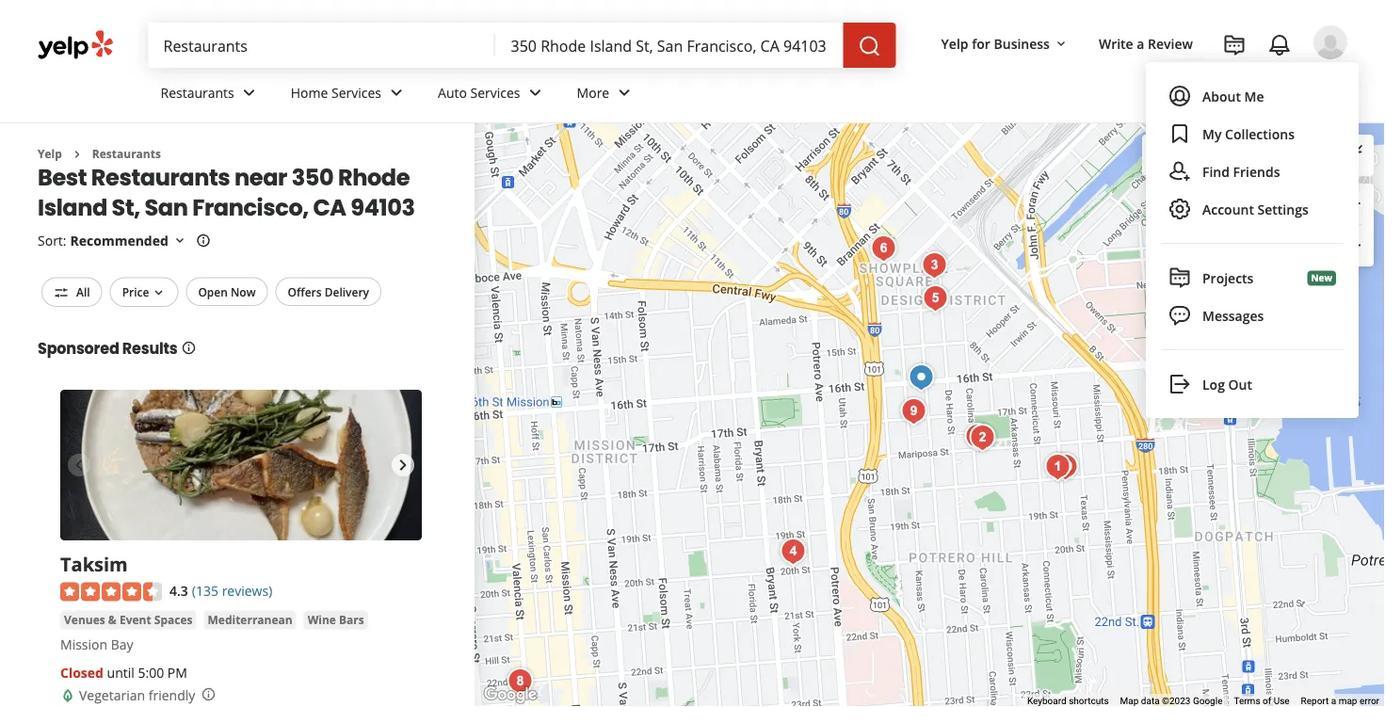 Task type: describe. For each thing, give the bounding box(es) containing it.
terms of use link
[[1234, 695, 1290, 707]]

recommended button
[[70, 232, 187, 249]]

0 vertical spatial restaurants link
[[145, 68, 276, 122]]

vegetarian
[[79, 686, 145, 704]]

bottega image
[[501, 663, 539, 701]]

offers delivery button
[[275, 277, 381, 306]]

home
[[291, 83, 328, 101]]

price button
[[110, 277, 178, 307]]

(135 reviews) link
[[192, 580, 272, 600]]

©2023
[[1162, 695, 1191, 707]]

account settings link
[[1161, 190, 1344, 228]]

collapse map image
[[1342, 143, 1364, 166]]

my collections link
[[1161, 115, 1344, 153]]

keyboard shortcuts button
[[1027, 695, 1109, 707]]

24 add friend v2 image
[[1169, 160, 1191, 183]]

ca
[[313, 192, 346, 223]]

24 collections v2 image
[[1169, 122, 1191, 145]]

projects image
[[1223, 34, 1246, 57]]

search as map moves
[[1180, 147, 1314, 165]]

hardwood bar & smokery image
[[865, 230, 903, 267]]

yelp for yelp link
[[38, 146, 62, 161]]

(135
[[192, 582, 218, 600]]

report a map error link
[[1301, 695, 1379, 707]]

event
[[120, 612, 151, 628]]

about me link
[[1157, 77, 1347, 115]]

business
[[994, 34, 1050, 52]]

log
[[1202, 375, 1225, 393]]

bay
[[111, 635, 133, 653]]

taksim
[[60, 551, 128, 577]]

my collections
[[1202, 125, 1295, 143]]

bob b. image
[[1314, 25, 1347, 59]]

until
[[107, 664, 134, 682]]

results
[[122, 337, 178, 359]]

venues & event spaces link
[[60, 611, 196, 629]]

data
[[1141, 695, 1160, 707]]

friendly
[[149, 686, 195, 704]]

parker potrero image
[[1047, 448, 1084, 486]]

google image
[[479, 683, 541, 707]]

restaurants inside business categories element
[[161, 83, 234, 101]]

shortcuts
[[1069, 695, 1109, 707]]

24 chevron down v2 image for restaurants
[[238, 81, 261, 104]]

5:00
[[138, 664, 164, 682]]

16 chevron down v2 image
[[172, 233, 187, 248]]

find friends link
[[1161, 153, 1344, 190]]

report
[[1301, 695, 1329, 707]]

messages
[[1202, 307, 1264, 324]]

open
[[198, 284, 228, 299]]

yelp for business
[[941, 34, 1050, 52]]

friends
[[1233, 162, 1280, 180]]

bars
[[339, 612, 364, 628]]

new
[[1311, 272, 1332, 285]]

pm
[[167, 664, 187, 682]]

for
[[972, 34, 990, 52]]

near
[[234, 161, 287, 193]]

user actions element
[[926, 24, 1374, 139]]

zoom out image
[[1342, 234, 1364, 257]]

terms
[[1234, 695, 1260, 707]]

write a review
[[1099, 34, 1193, 52]]

all button
[[41, 277, 102, 307]]

services for auto services
[[470, 83, 520, 101]]

next image
[[392, 454, 414, 476]]

venues & event spaces button
[[60, 611, 196, 629]]

spaces
[[154, 612, 193, 628]]

map
[[1120, 695, 1139, 707]]

as
[[1225, 147, 1239, 165]]

now
[[231, 284, 256, 299]]

4.3
[[169, 582, 188, 600]]

16 chevron right v2 image
[[70, 147, 85, 162]]

16 chevron down v2 image for price
[[151, 285, 166, 300]]

map region
[[291, 12, 1385, 707]]

google
[[1193, 695, 1223, 707]]

zoom in image
[[1342, 192, 1364, 215]]

Near text field
[[511, 35, 828, 56]]

notifications image
[[1268, 34, 1291, 57]]

24 settings v2 image
[[1169, 198, 1191, 220]]

24 log out v2 image
[[1169, 373, 1191, 395]]

1 vertical spatial restaurants link
[[92, 146, 161, 161]]

log out button
[[1161, 365, 1344, 403]]

open now
[[198, 284, 256, 299]]

san
[[145, 192, 188, 223]]

find friends
[[1202, 162, 1280, 180]]

closed until 5:00 pm
[[60, 664, 187, 682]]

mediterranean button
[[204, 611, 296, 629]]

previous image
[[68, 454, 90, 476]]

keyboard shortcuts
[[1027, 695, 1109, 707]]

24 message v2 image
[[1169, 304, 1191, 327]]

map for error
[[1339, 695, 1357, 707]]

24 chevron down v2 image for auto services
[[524, 81, 547, 104]]

yelp link
[[38, 146, 62, 161]]

louie's original image
[[964, 419, 1001, 457]]



Task type: locate. For each thing, give the bounding box(es) containing it.
map
[[1242, 147, 1270, 165], [1339, 695, 1357, 707]]

24 profile v2 image
[[1169, 85, 1191, 107]]

services right home
[[331, 83, 381, 101]]

map data ©2023 google
[[1120, 695, 1223, 707]]

rosemary & pine image
[[917, 280, 954, 317]]

1 horizontal spatial none field
[[511, 35, 828, 56]]

none field up more link
[[511, 35, 828, 56]]

1 24 chevron down v2 image from the left
[[385, 81, 408, 104]]

services for home services
[[331, 83, 381, 101]]

16 chevron down v2 image
[[1054, 36, 1069, 52], [151, 285, 166, 300]]

None field
[[163, 35, 481, 56], [511, 35, 828, 56]]

account
[[1202, 200, 1254, 218]]

94103
[[351, 192, 415, 223]]

terms of use
[[1234, 695, 1290, 707]]

0 horizontal spatial a
[[1137, 34, 1145, 52]]

1 vertical spatial map
[[1339, 695, 1357, 707]]

restaurants inside best restaurants near 350 rhode island st, san francisco, ca 94103
[[91, 161, 230, 193]]

none field find
[[163, 35, 481, 56]]

2 24 chevron down v2 image from the left
[[613, 81, 636, 104]]

filters group
[[38, 277, 385, 307]]

1 vertical spatial a
[[1331, 695, 1336, 707]]

24 chevron down v2 image right more
[[613, 81, 636, 104]]

0 horizontal spatial 24 chevron down v2 image
[[385, 81, 408, 104]]

wine
[[308, 612, 336, 628]]

16 chevron down v2 image for yelp for business
[[1054, 36, 1069, 52]]

1 vertical spatial 16 chevron down v2 image
[[151, 285, 166, 300]]

error
[[1360, 695, 1379, 707]]

moves
[[1273, 147, 1314, 165]]

4.3 link
[[169, 580, 188, 600]]

auto services link
[[423, 68, 562, 122]]

me
[[1244, 87, 1264, 105]]

mission bay
[[60, 635, 133, 653]]

info icon image
[[201, 687, 216, 702], [201, 687, 216, 702]]

0 horizontal spatial map
[[1242, 147, 1270, 165]]

find
[[1202, 162, 1230, 180]]

0 vertical spatial a
[[1137, 34, 1145, 52]]

collections
[[1225, 125, 1295, 143]]

mediterranean
[[208, 612, 293, 628]]

closed
[[60, 664, 104, 682]]

a inside 'element'
[[1137, 34, 1145, 52]]

16 chevron down v2 image inside yelp for business button
[[1054, 36, 1069, 52]]

1 horizontal spatial yelp
[[941, 34, 969, 52]]

24 chevron down v2 image left home
[[238, 81, 261, 104]]

16 chevron down v2 image right price
[[151, 285, 166, 300]]

1 horizontal spatial map
[[1339, 695, 1357, 707]]

a right write
[[1137, 34, 1145, 52]]

24 chevron down v2 image inside auto services link
[[524, 81, 547, 104]]

best
[[38, 161, 87, 193]]

4.3 star rating image
[[60, 582, 162, 601]]

next level burger image
[[895, 393, 933, 430]]

report a map error
[[1301, 695, 1379, 707]]

0 vertical spatial 16 chevron down v2 image
[[1054, 36, 1069, 52]]

wine bars button
[[304, 611, 368, 629]]

16 chevron down v2 image right 'business'
[[1054, 36, 1069, 52]]

auto
[[438, 83, 467, 101]]

projects
[[1202, 269, 1254, 287]]

none field up home
[[163, 35, 481, 56]]

business categories element
[[145, 68, 1347, 122]]

venues & event spaces
[[64, 612, 193, 628]]

home services
[[291, 83, 381, 101]]

yelp for business button
[[934, 26, 1076, 60]]

none field near
[[511, 35, 828, 56]]

24 chevron down v2 image
[[238, 81, 261, 104], [524, 81, 547, 104]]

24 chevron down v2 image right "auto services"
[[524, 81, 547, 104]]

best restaurants near 350 rhode island st, san francisco, ca 94103
[[38, 161, 415, 223]]

mediterranean link
[[204, 611, 296, 629]]

1 vertical spatial yelp
[[38, 146, 62, 161]]

sponsored
[[38, 337, 119, 359]]

messages link
[[1157, 297, 1347, 334]]

1 horizontal spatial services
[[470, 83, 520, 101]]

24 chevron down v2 image left auto
[[385, 81, 408, 104]]

price
[[122, 284, 149, 299]]

home services link
[[276, 68, 423, 122]]

0 horizontal spatial 24 chevron down v2 image
[[238, 81, 261, 104]]

24 chevron down v2 image for home services
[[385, 81, 408, 104]]

1 24 chevron down v2 image from the left
[[238, 81, 261, 104]]

all
[[76, 284, 90, 299]]

map for moves
[[1242, 147, 1270, 165]]

my
[[1202, 125, 1222, 143]]

wine bars
[[308, 612, 364, 628]]

write
[[1099, 34, 1133, 52]]

services inside auto services link
[[470, 83, 520, 101]]

delivery
[[325, 284, 369, 299]]

slideshow element
[[60, 390, 422, 540]]

16 chevron down v2 image inside price dropdown button
[[151, 285, 166, 300]]

services right auto
[[470, 83, 520, 101]]

a right report
[[1331, 695, 1336, 707]]

0 vertical spatial map
[[1242, 147, 1270, 165]]

la connessa image
[[959, 418, 997, 456]]

0 horizontal spatial 16 chevron down v2 image
[[151, 285, 166, 300]]

mission
[[60, 635, 107, 653]]

auto services
[[438, 83, 520, 101]]

16 info v2 image
[[196, 233, 211, 248]]

keyboard
[[1027, 695, 1067, 707]]

(135 reviews)
[[192, 582, 272, 600]]

2 services from the left
[[470, 83, 520, 101]]

a for report
[[1331, 695, 1336, 707]]

yelp for yelp for business
[[941, 34, 969, 52]]

more
[[577, 83, 609, 101]]

rhode
[[338, 161, 410, 193]]

2 none field from the left
[[511, 35, 828, 56]]

open now button
[[186, 277, 268, 306]]

yelp left for
[[941, 34, 969, 52]]

1 horizontal spatial a
[[1331, 695, 1336, 707]]

24 chevron down v2 image inside home services link
[[385, 81, 408, 104]]

2 24 chevron down v2 image from the left
[[524, 81, 547, 104]]

0 horizontal spatial yelp
[[38, 146, 62, 161]]

vegetarian friendly
[[79, 686, 195, 704]]

0 horizontal spatial none field
[[163, 35, 481, 56]]

0 vertical spatial yelp
[[941, 34, 969, 52]]

st,
[[112, 192, 140, 223]]

24 chevron down v2 image for more
[[613, 81, 636, 104]]

chez maman east image
[[1039, 448, 1077, 486]]

account settings
[[1202, 200, 1309, 218]]

16 filter v2 image
[[54, 285, 69, 300]]

sort:
[[38, 232, 66, 249]]

settings
[[1258, 200, 1309, 218]]

0 horizontal spatial services
[[331, 83, 381, 101]]

24 chevron down v2 image
[[385, 81, 408, 104], [613, 81, 636, 104]]

use
[[1274, 695, 1290, 707]]

search
[[1180, 147, 1222, 165]]

recommended
[[70, 232, 168, 249]]

group
[[1332, 184, 1374, 266]]

services inside home services link
[[331, 83, 381, 101]]

review
[[1148, 34, 1193, 52]]

of
[[1263, 695, 1271, 707]]

lost resort image
[[774, 533, 812, 571]]

16 info v2 image
[[181, 340, 196, 355]]

dumpling time image
[[916, 247, 953, 284]]

24 chevron down v2 image inside more link
[[613, 81, 636, 104]]

taksim link
[[60, 551, 128, 577]]

about
[[1202, 87, 1241, 105]]

None search field
[[148, 23, 900, 68]]

services
[[331, 83, 381, 101], [470, 83, 520, 101]]

&
[[108, 612, 117, 628]]

yelp left 16 chevron right v2 "image"
[[38, 146, 62, 161]]

search image
[[858, 35, 881, 58]]

restaurants
[[161, 83, 234, 101], [92, 146, 161, 161], [91, 161, 230, 193]]

log out
[[1202, 375, 1252, 393]]

yelp inside button
[[941, 34, 969, 52]]

24 project v2 image
[[1169, 266, 1191, 289]]

1 services from the left
[[331, 83, 381, 101]]

about me
[[1202, 87, 1264, 105]]

offers
[[288, 284, 322, 299]]

venues
[[64, 612, 105, 628]]

a for write
[[1137, 34, 1145, 52]]

a
[[1137, 34, 1145, 52], [1331, 695, 1336, 707]]

1 horizontal spatial 24 chevron down v2 image
[[524, 81, 547, 104]]

1 horizontal spatial 24 chevron down v2 image
[[613, 81, 636, 104]]

1 none field from the left
[[163, 35, 481, 56]]

1 horizontal spatial 16 chevron down v2 image
[[1054, 36, 1069, 52]]

350
[[292, 161, 334, 193]]

Find text field
[[163, 35, 481, 56]]

16 vegetarian v2 image
[[60, 688, 75, 703]]

out
[[1228, 375, 1252, 393]]



Task type: vqa. For each thing, say whether or not it's contained in the screenshot.
8
no



